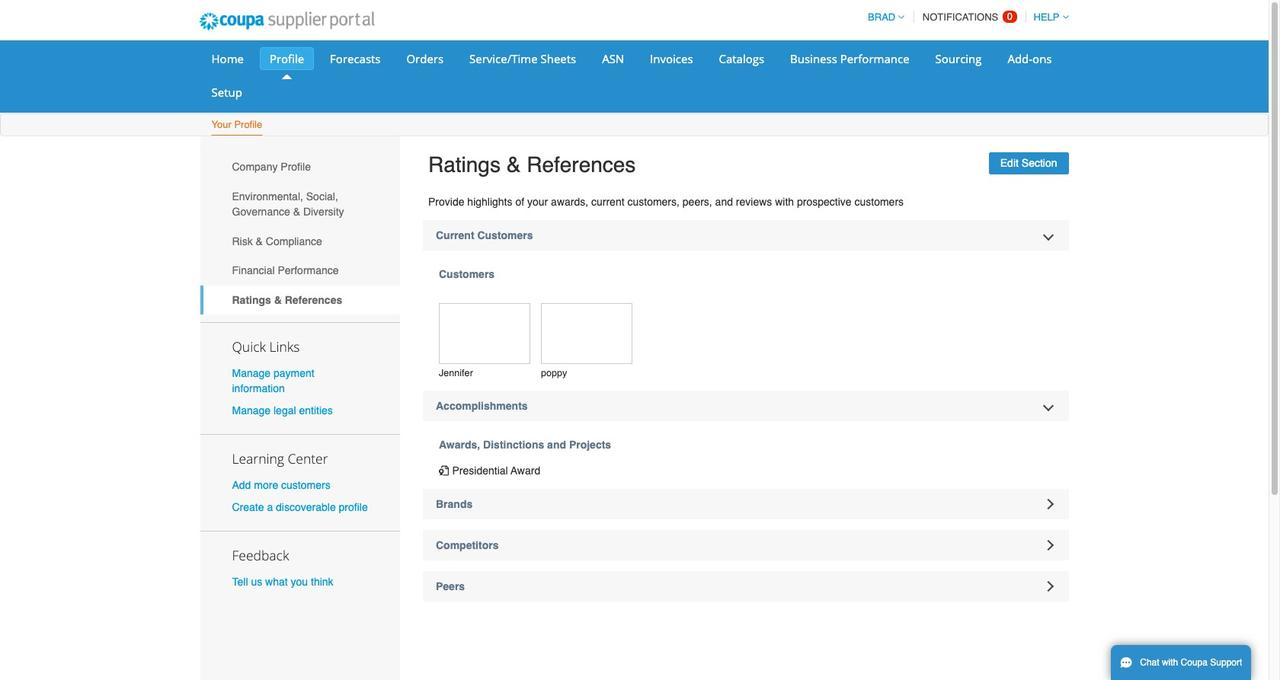 Task type: vqa. For each thing, say whether or not it's contained in the screenshot.
GM image
no



Task type: locate. For each thing, give the bounding box(es) containing it.
current
[[592, 196, 625, 208]]

chat
[[1141, 658, 1160, 669]]

with right reviews
[[775, 196, 794, 208]]

accomplishments button
[[423, 391, 1069, 422]]

of
[[516, 196, 525, 208]]

presidential award
[[452, 465, 541, 477]]

awards, distinctions and projects
[[439, 439, 612, 452]]

customers right prospective
[[855, 196, 904, 208]]

tell us what you think
[[232, 577, 334, 589]]

customers
[[478, 229, 533, 241], [439, 268, 495, 280]]

1 horizontal spatial with
[[1163, 658, 1179, 669]]

& up of
[[507, 152, 521, 177]]

customers down of
[[478, 229, 533, 241]]

0 horizontal spatial and
[[547, 439, 566, 452]]

1 horizontal spatial references
[[527, 152, 636, 177]]

peers
[[436, 581, 465, 593]]

setup
[[212, 85, 242, 100]]

peers heading
[[423, 572, 1069, 602]]

0 vertical spatial manage
[[232, 367, 271, 379]]

0 vertical spatial performance
[[841, 51, 910, 66]]

manage legal entities
[[232, 405, 333, 417]]

presidential
[[452, 465, 508, 477]]

profile down coupa supplier portal image in the top of the page
[[270, 51, 304, 66]]

help link
[[1027, 11, 1069, 23]]

create
[[232, 502, 264, 514]]

sheets
[[541, 51, 577, 66]]

0 horizontal spatial performance
[[278, 265, 339, 277]]

1 vertical spatial manage
[[232, 405, 271, 417]]

your
[[528, 196, 548, 208]]

business
[[791, 51, 838, 66]]

add-ons
[[1008, 51, 1052, 66]]

ratings & references up your
[[428, 152, 636, 177]]

manage up information
[[232, 367, 271, 379]]

provide highlights of your awards, current customers, peers, and reviews with prospective customers
[[428, 196, 904, 208]]

ratings & references down financial performance
[[232, 294, 342, 306]]

& down financial performance
[[274, 294, 282, 306]]

1 vertical spatial references
[[285, 294, 342, 306]]

1 manage from the top
[[232, 367, 271, 379]]

manage inside manage payment information
[[232, 367, 271, 379]]

forecasts link
[[320, 47, 391, 70]]

support
[[1211, 658, 1243, 669]]

manage legal entities link
[[232, 405, 333, 417]]

1 horizontal spatial customers
[[855, 196, 904, 208]]

1 horizontal spatial performance
[[841, 51, 910, 66]]

asn
[[602, 51, 625, 66]]

manage down information
[[232, 405, 271, 417]]

and left projects
[[547, 439, 566, 452]]

brands heading
[[423, 490, 1069, 520]]

create a discoverable profile
[[232, 502, 368, 514]]

add-ons link
[[998, 47, 1062, 70]]

ratings
[[428, 152, 501, 177], [232, 294, 271, 306]]

coupa supplier portal image
[[189, 2, 385, 40]]

performance down brad
[[841, 51, 910, 66]]

& left diversity
[[293, 206, 300, 218]]

manage for manage payment information
[[232, 367, 271, 379]]

and right peers,
[[716, 196, 733, 208]]

manage
[[232, 367, 271, 379], [232, 405, 271, 417]]

poppy image
[[541, 303, 633, 364]]

1 vertical spatial customers
[[281, 479, 331, 492]]

accomplishments heading
[[423, 391, 1069, 422]]

navigation
[[862, 2, 1069, 32]]

environmental, social, governance & diversity
[[232, 191, 344, 218]]

1 vertical spatial ratings
[[232, 294, 271, 306]]

highlights
[[468, 196, 513, 208]]

0 vertical spatial ratings & references
[[428, 152, 636, 177]]

brands button
[[423, 490, 1069, 520]]

profile right "your"
[[234, 119, 262, 130]]

ratings & references
[[428, 152, 636, 177], [232, 294, 342, 306]]

customers inside 'dropdown button'
[[478, 229, 533, 241]]

customers
[[855, 196, 904, 208], [281, 479, 331, 492]]

2 manage from the top
[[232, 405, 271, 417]]

current
[[436, 229, 475, 241]]

learning
[[232, 450, 284, 468]]

2 vertical spatial profile
[[281, 161, 311, 173]]

1 horizontal spatial ratings & references
[[428, 152, 636, 177]]

peers button
[[423, 572, 1069, 602]]

references up awards, on the left top of the page
[[527, 152, 636, 177]]

profile
[[270, 51, 304, 66], [234, 119, 262, 130], [281, 161, 311, 173]]

&
[[507, 152, 521, 177], [293, 206, 300, 218], [256, 235, 263, 247], [274, 294, 282, 306]]

0 horizontal spatial references
[[285, 294, 342, 306]]

performance up ratings & references link
[[278, 265, 339, 277]]

home link
[[202, 47, 254, 70]]

profile link
[[260, 47, 314, 70]]

provide
[[428, 196, 465, 208]]

1 vertical spatial and
[[547, 439, 566, 452]]

ratings down financial
[[232, 294, 271, 306]]

notifications
[[923, 11, 999, 23]]

competitors button
[[423, 531, 1069, 561]]

create a discoverable profile link
[[232, 502, 368, 514]]

0 horizontal spatial ratings & references
[[232, 294, 342, 306]]

0 vertical spatial references
[[527, 152, 636, 177]]

1 vertical spatial profile
[[234, 119, 262, 130]]

performance inside financial performance link
[[278, 265, 339, 277]]

financial
[[232, 265, 275, 277]]

us
[[251, 577, 262, 589]]

customers up discoverable
[[281, 479, 331, 492]]

ons
[[1033, 51, 1052, 66]]

performance inside business performance link
[[841, 51, 910, 66]]

0 vertical spatial customers
[[855, 196, 904, 208]]

risk
[[232, 235, 253, 247]]

add-
[[1008, 51, 1033, 66]]

current customers
[[436, 229, 533, 241]]

with right chat at the bottom right of the page
[[1163, 658, 1179, 669]]

current customers heading
[[423, 220, 1069, 251]]

customers down 'current'
[[439, 268, 495, 280]]

1 vertical spatial performance
[[278, 265, 339, 277]]

references
[[527, 152, 636, 177], [285, 294, 342, 306]]

tell us what you think button
[[232, 575, 334, 590]]

invoices link
[[640, 47, 703, 70]]

performance for business performance
[[841, 51, 910, 66]]

entities
[[299, 405, 333, 417]]

think
[[311, 577, 334, 589]]

sourcing
[[936, 51, 982, 66]]

0 vertical spatial customers
[[478, 229, 533, 241]]

0 horizontal spatial customers
[[281, 479, 331, 492]]

references down financial performance link
[[285, 294, 342, 306]]

section
[[1022, 157, 1058, 169]]

1 vertical spatial with
[[1163, 658, 1179, 669]]

profile up the environmental, social, governance & diversity link on the top left of page
[[281, 161, 311, 173]]

your
[[212, 119, 232, 130]]

ratings & references link
[[200, 286, 400, 315]]

1 horizontal spatial and
[[716, 196, 733, 208]]

financial performance
[[232, 265, 339, 277]]

& right the risk
[[256, 235, 263, 247]]

0 vertical spatial with
[[775, 196, 794, 208]]

1 horizontal spatial ratings
[[428, 152, 501, 177]]

brad link
[[862, 11, 905, 23]]

edit section link
[[989, 152, 1069, 174]]

0 horizontal spatial ratings
[[232, 294, 271, 306]]

profile for company profile
[[281, 161, 311, 173]]

ratings up the provide
[[428, 152, 501, 177]]



Task type: describe. For each thing, give the bounding box(es) containing it.
& inside the environmental, social, governance & diversity
[[293, 206, 300, 218]]

discoverable
[[276, 502, 336, 514]]

forecasts
[[330, 51, 381, 66]]

environmental, social, governance & diversity link
[[200, 182, 400, 227]]

invoices
[[650, 51, 693, 66]]

profile for your profile
[[234, 119, 262, 130]]

business performance link
[[781, 47, 920, 70]]

company
[[232, 161, 278, 173]]

0 vertical spatial and
[[716, 196, 733, 208]]

0 vertical spatial ratings
[[428, 152, 501, 177]]

add
[[232, 479, 251, 492]]

sourcing link
[[926, 47, 992, 70]]

governance
[[232, 206, 290, 218]]

manage for manage legal entities
[[232, 405, 271, 417]]

your profile link
[[211, 116, 263, 136]]

links
[[269, 337, 300, 356]]

your profile
[[212, 119, 262, 130]]

company profile
[[232, 161, 311, 173]]

profile
[[339, 502, 368, 514]]

service/time sheets
[[470, 51, 577, 66]]

add more customers link
[[232, 479, 331, 492]]

edit
[[1001, 157, 1019, 169]]

navigation containing notifications 0
[[862, 2, 1069, 32]]

chat with coupa support button
[[1111, 646, 1252, 681]]

quick links
[[232, 337, 300, 356]]

accomplishments
[[436, 400, 528, 413]]

center
[[288, 450, 328, 468]]

social,
[[306, 191, 338, 203]]

asn link
[[592, 47, 634, 70]]

0 horizontal spatial with
[[775, 196, 794, 208]]

edit section
[[1001, 157, 1058, 169]]

orders link
[[397, 47, 454, 70]]

environmental,
[[232, 191, 303, 203]]

compliance
[[266, 235, 322, 247]]

risk & compliance
[[232, 235, 322, 247]]

catalogs
[[719, 51, 765, 66]]

competitors heading
[[423, 531, 1069, 561]]

payment
[[274, 367, 315, 379]]

jennifer image
[[439, 303, 531, 364]]

service/time sheets link
[[460, 47, 586, 70]]

notifications 0
[[923, 11, 1013, 23]]

award
[[511, 465, 541, 477]]

risk & compliance link
[[200, 227, 400, 256]]

feedback
[[232, 547, 289, 565]]

0
[[1008, 11, 1013, 22]]

setup link
[[202, 81, 252, 104]]

awards,
[[551, 196, 589, 208]]

you
[[291, 577, 308, 589]]

tell
[[232, 577, 248, 589]]

1 vertical spatial ratings & references
[[232, 294, 342, 306]]

customers,
[[628, 196, 680, 208]]

current customers button
[[423, 220, 1069, 251]]

what
[[265, 577, 288, 589]]

with inside button
[[1163, 658, 1179, 669]]

jennifer
[[439, 368, 473, 379]]

financial performance link
[[200, 256, 400, 286]]

prospective
[[797, 196, 852, 208]]

poppy
[[541, 368, 567, 379]]

performance for financial performance
[[278, 265, 339, 277]]

information
[[232, 382, 285, 395]]

reviews
[[736, 196, 773, 208]]

distinctions
[[483, 439, 544, 452]]

manage payment information link
[[232, 367, 315, 395]]

competitors
[[436, 540, 499, 552]]

service/time
[[470, 51, 538, 66]]

a
[[267, 502, 273, 514]]

coupa
[[1181, 658, 1208, 669]]

peers,
[[683, 196, 713, 208]]

projects
[[569, 439, 612, 452]]

business performance
[[791, 51, 910, 66]]

learning center
[[232, 450, 328, 468]]

1 vertical spatial customers
[[439, 268, 495, 280]]

catalogs link
[[709, 47, 775, 70]]

chat with coupa support
[[1141, 658, 1243, 669]]

brands
[[436, 499, 473, 511]]

0 vertical spatial profile
[[270, 51, 304, 66]]

orders
[[407, 51, 444, 66]]

add more customers
[[232, 479, 331, 492]]



